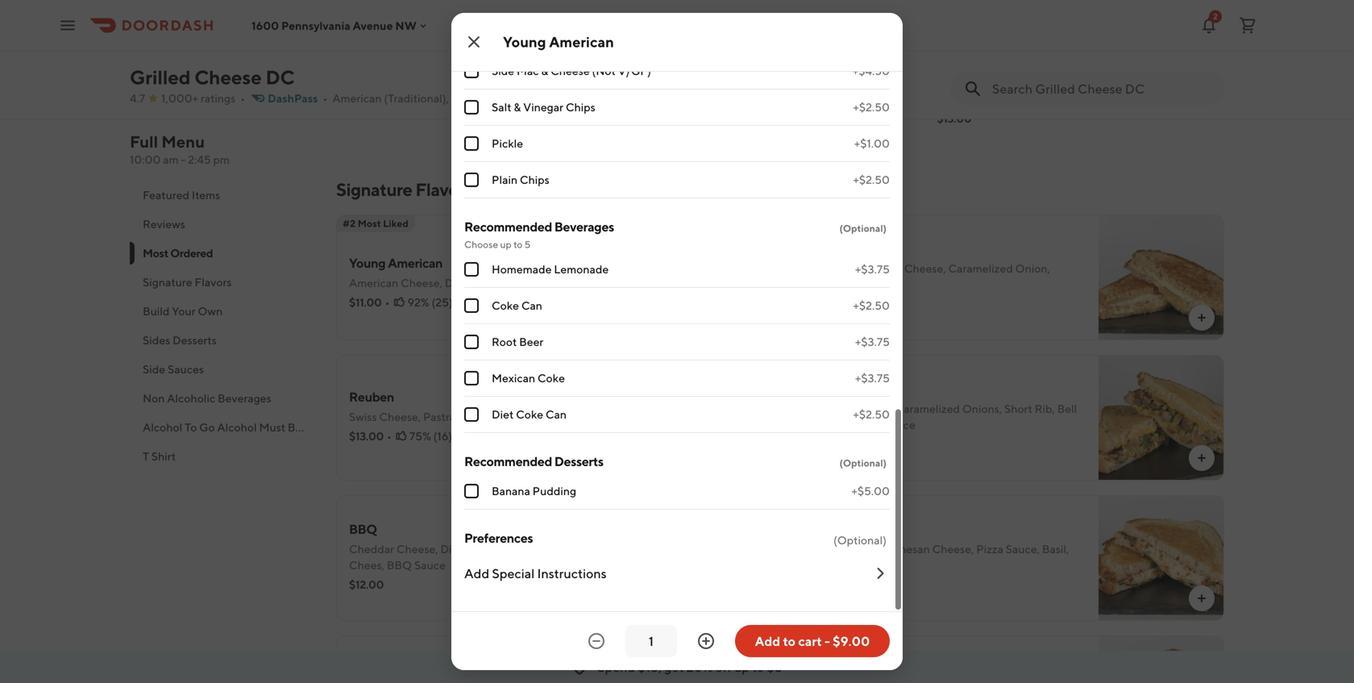 Task type: vqa. For each thing, say whether or not it's contained in the screenshot.
the Connect your favorite people with their favorites, from noodles to nachos.
no



Task type: describe. For each thing, give the bounding box(es) containing it.
0 vertical spatial reuben
[[637, 55, 682, 71]]

chees,
[[349, 558, 385, 572]]

bbq cheddar cheese, diced jalapeno, pulled pork, mac and chees, bbq sauce $12.00
[[349, 521, 634, 591]]

tomato soup cup
[[492, 28, 584, 41]]

american cheese, caramelized onions, short rib, bell peppers, gcdc sauce $13.00
[[937, 76, 1215, 125]]

sides desserts button
[[130, 326, 317, 355]]

pork,
[[561, 542, 587, 556]]

item
[[465, 421, 489, 434]]

mac inside bbq cheddar cheese, diced jalapeno, pulled pork, mac and chees, bbq sauce $12.00
[[590, 542, 612, 556]]

caffeine-
[[488, 76, 537, 90]]

0 vertical spatial flavors
[[416, 179, 472, 200]]

cheese, inside pizza melt mozzarella and parmesan cheese, pizza sauce, basil, dried oregano
[[933, 542, 975, 556]]

up inside recommended beverages choose up to 5
[[500, 239, 512, 250]]

basil,
[[1043, 542, 1070, 556]]

up inside group
[[500, 4, 512, 15]]

featured items
[[143, 188, 220, 202]]

nw
[[396, 19, 417, 32]]

recommended desserts group
[[465, 452, 890, 510]]

20%
[[687, 659, 713, 675]]

+$3.75 for mexican coke
[[856, 371, 890, 385]]

1 vertical spatial &
[[514, 100, 521, 114]]

caramelized inside american cheese, caramelized onions, short rib, bell peppers, gcdc sauce $13.00
[[1033, 76, 1098, 90]]

$11.00
[[349, 296, 382, 309]]

1 horizontal spatial mustard
[[818, 76, 861, 90]]

(traditional),
[[384, 92, 449, 105]]

alcohol to go alcohol must be purchased w a prepared food item
[[143, 421, 489, 434]]

swiss and parmesan cheese, caramelized onion, french onion aoili
[[800, 262, 1051, 291]]

add item to cart image for cheesesteak
[[1196, 452, 1209, 465]]

5 inside group
[[525, 4, 531, 15]]

onion,
[[1016, 262, 1051, 275]]

cheese, inside american cheese, caramelized onions, short rib, bell peppers, gcdc sauce $13.00
[[989, 76, 1031, 90]]

$13.00 •
[[349, 429, 392, 443]]

1 horizontal spatial root
[[432, 76, 457, 90]]

short inside "cheesesteak american cheese, caramelized onions, short rib, bell peppers, gcdc sauce"
[[1005, 402, 1033, 415]]

2 alcohol from the left
[[217, 421, 257, 434]]

be
[[288, 421, 302, 434]]

must
[[259, 421, 286, 434]]

young american image
[[648, 215, 774, 340]]

special
[[492, 566, 535, 581]]

1 horizontal spatial signature flavors
[[336, 179, 472, 200]]

plain
[[492, 173, 518, 186]]

reviews button
[[130, 210, 317, 239]]

young american american cheese, diced tomato, bacon
[[349, 255, 554, 290]]

• for $11.00 •
[[385, 296, 390, 309]]

1,000+
[[161, 92, 198, 105]]

salt
[[492, 100, 512, 114]]

alcoholic
[[167, 392, 216, 405]]

add item to cart image for american cheese, caramelized onions, short rib, bell peppers, gcdc sauce
[[1196, 19, 1209, 31]]

recommended for recommended beverages choose up to 5
[[465, 219, 552, 234]]

side for side mac & cheese (not v/gf)
[[492, 64, 515, 77]]

cheddar
[[349, 542, 394, 556]]

alcohol to go alcohol must be purchased w a prepared food item button
[[130, 413, 489, 442]]

0 horizontal spatial root
[[371, 76, 396, 90]]

featured items button
[[130, 181, 317, 210]]

signature flavors inside button
[[143, 275, 232, 289]]

decrease quantity by 1 image
[[587, 631, 606, 651]]

banana pudding
[[492, 484, 577, 498]]

parmesan inside pizza melt mozzarella and parmesan cheese, pizza sauce, basil, dried oregano
[[880, 542, 930, 556]]

buffalo blue image
[[648, 635, 774, 683]]

to
[[185, 421, 197, 434]]

cheese, inside "cheesesteak american cheese, caramelized onions, short rib, bell peppers, gcdc sauce"
[[852, 402, 894, 415]]

melt
[[833, 521, 859, 537]]

full menu 10:00 am - 2:45 pm
[[130, 132, 230, 166]]

bacon jalapeno popper image
[[1099, 635, 1225, 683]]

onion
[[839, 278, 871, 291]]

$15,
[[638, 659, 662, 675]]

diet
[[492, 408, 514, 421]]

t shirt button
[[130, 442, 317, 471]]

10:00
[[130, 153, 161, 166]]

to inside button
[[783, 633, 796, 649]]

menu
[[161, 132, 205, 151]]

0 vertical spatial chips
[[566, 100, 596, 114]]

(optional) for recommended desserts
[[840, 457, 887, 469]]

1 vertical spatial bacon
[[800, 662, 836, 677]]

1 horizontal spatial pizza
[[977, 542, 1004, 556]]

1600 pennsylvania avenue nw
[[252, 19, 417, 32]]

caramelized inside "cheesesteak american cheese, caramelized onions, short rib, bell peppers, gcdc sauce"
[[896, 402, 961, 415]]

non alcoholic beverages
[[143, 392, 272, 405]]

mi
[[549, 92, 562, 105]]

lemonade
[[554, 263, 609, 276]]

0 vertical spatial signature
[[336, 179, 412, 200]]

sauce inside american cheese, caramelized onions, short rib, bell peppers, gcdc sauce $13.00
[[1022, 92, 1053, 106]]

aoili
[[873, 278, 896, 291]]

choose up to 5
[[465, 4, 531, 15]]

+$2.50 for plain chips
[[854, 173, 890, 186]]

jalapeno
[[838, 662, 890, 677]]

instructions
[[537, 566, 607, 581]]

sauce inside bbq cheddar cheese, diced jalapeno, pulled pork, mac and chees, bbq sauce $12.00
[[415, 558, 446, 572]]

dc
[[266, 66, 295, 89]]

0 horizontal spatial bbq
[[349, 521, 377, 537]]

popper
[[892, 662, 934, 677]]

1 horizontal spatial reuben swiss cheese, pastrami, sauekraut, mustard
[[637, 55, 861, 90]]

$13.00 inside american cheese, caramelized onions, short rib, bell peppers, gcdc sauce $13.00
[[937, 112, 972, 125]]

ordered
[[170, 246, 213, 260]]

0 horizontal spatial cheese
[[195, 66, 262, 89]]

full
[[130, 132, 158, 151]]

0 horizontal spatial can
[[522, 299, 543, 312]]

1 vertical spatial can
[[546, 408, 567, 421]]

pulled
[[525, 542, 559, 556]]

2 vertical spatial swiss
[[349, 410, 377, 423]]

am
[[163, 153, 179, 166]]

0 items, open order cart image
[[1239, 16, 1258, 35]]

diced inside bbq cheddar cheese, diced jalapeno, pulled pork, mac and chees, bbq sauce $12.00
[[441, 542, 471, 556]]

add item to cart image for reuben
[[895, 19, 908, 31]]

add item to cart image for pizza melt
[[1196, 592, 1209, 605]]

root inside 'recommended beverages' group
[[492, 335, 517, 348]]

build your own
[[143, 304, 223, 318]]

your
[[172, 304, 196, 318]]

sides
[[143, 333, 170, 347]]

add to cart - $9.00 button
[[735, 625, 890, 657]]

and inside 'swiss and parmesan cheese, caramelized onion, french onion aoili'
[[830, 262, 850, 275]]

cart
[[799, 633, 822, 649]]

short inside american cheese, caramelized onions, short rib, bell peppers, gcdc sauce $13.00
[[1142, 76, 1170, 90]]

onions, inside american cheese, caramelized onions, short rib, bell peppers, gcdc sauce $13.00
[[1100, 76, 1140, 90]]

choose inside recommended beverages choose up to 5
[[465, 239, 498, 250]]

1 vertical spatial mustard
[[531, 410, 574, 423]]

1 horizontal spatial sauekraut,
[[761, 76, 816, 90]]

bacon inside young american american cheese, diced tomato, bacon
[[521, 276, 554, 290]]

shirt
[[151, 450, 176, 463]]

avenue
[[353, 19, 393, 32]]

0 vertical spatial most
[[358, 218, 381, 229]]

swiss inside 'swiss and parmesan cheese, caramelized onion, french onion aoili'
[[800, 262, 828, 275]]

mozzarella
[[800, 542, 856, 556]]

own
[[198, 304, 223, 318]]

1 vertical spatial $13.00
[[349, 429, 384, 443]]

$5
[[767, 659, 783, 675]]

get
[[665, 659, 684, 675]]

young american
[[503, 33, 614, 50]]

beer.
[[459, 76, 485, 90]]

- inside button
[[825, 633, 831, 649]]

rib, inside "cheesesteak american cheese, caramelized onions, short rib, bell peppers, gcdc sauce"
[[1035, 402, 1056, 415]]

purchased
[[304, 421, 359, 434]]

0 horizontal spatial sauekraut,
[[473, 410, 528, 423]]

spend $15, get 20% off up to $5
[[598, 659, 783, 675]]

coke for mexican coke
[[538, 371, 565, 385]]

gcdc inside american cheese, caramelized onions, short rib, bell peppers, gcdc sauce $13.00
[[985, 92, 1020, 106]]

1 vertical spatial chips
[[520, 173, 550, 186]]

bell inside "cheesesteak american cheese, caramelized onions, short rib, bell peppers, gcdc sauce"
[[1058, 402, 1078, 415]]

brand
[[398, 76, 429, 90]]

1 vertical spatial bbq
[[387, 558, 412, 572]]

side sauces button
[[130, 355, 317, 384]]

beverages inside button
[[218, 392, 272, 405]]

2:45
[[188, 153, 211, 166]]

tomato,
[[478, 276, 519, 290]]

recommended beverages choose up to 5
[[465, 219, 614, 250]]

dashpass •
[[268, 92, 328, 105]]



Task type: locate. For each thing, give the bounding box(es) containing it.
peppers,
[[937, 92, 983, 106], [800, 418, 845, 431]]

0 horizontal spatial side
[[143, 363, 165, 376]]

1 horizontal spatial -
[[825, 633, 831, 649]]

0 vertical spatial signature flavors
[[336, 179, 472, 200]]

0 horizontal spatial most
[[143, 246, 168, 260]]

add inside button
[[465, 566, 490, 581]]

signature flavors up your
[[143, 275, 232, 289]]

+$5.00
[[852, 484, 890, 498]]

add to cart - $9.00
[[755, 633, 870, 649]]

(16)
[[434, 429, 453, 443]]

side up non
[[143, 363, 165, 376]]

1 vertical spatial young
[[349, 255, 386, 271]]

mexican coke
[[492, 371, 565, 385]]

group containing tomato soup cup
[[465, 0, 890, 198]]

1 horizontal spatial &
[[541, 64, 549, 77]]

peppers, inside "cheesesteak american cheese, caramelized onions, short rib, bell peppers, gcdc sauce"
[[800, 418, 845, 431]]

up up "homemade"
[[500, 239, 512, 250]]

+$2.50 down +$1.00
[[854, 173, 890, 186]]

0 horizontal spatial desserts
[[173, 333, 217, 347]]

young down 'choose up to 5'
[[503, 33, 546, 50]]

0 horizontal spatial swiss
[[349, 410, 377, 423]]

1 +$3.75 from the top
[[856, 263, 890, 276]]

alcohol left to
[[143, 421, 182, 434]]

0 horizontal spatial peppers,
[[800, 418, 845, 431]]

1 horizontal spatial onions,
[[1100, 76, 1140, 90]]

0 vertical spatial &
[[541, 64, 549, 77]]

most right #2
[[358, 218, 381, 229]]

1 horizontal spatial bacon
[[800, 662, 836, 677]]

0 horizontal spatial pastrami,
[[423, 410, 471, 423]]

5 up tomato soup cup
[[525, 4, 531, 15]]

0 vertical spatial +$3.75
[[856, 263, 890, 276]]

diced inside young american american cheese, diced tomato, bacon
[[445, 276, 475, 290]]

bbq down cheddar
[[387, 558, 412, 572]]

diced left jalapeno,
[[441, 542, 471, 556]]

0 vertical spatial up
[[500, 4, 512, 15]]

& right salt
[[514, 100, 521, 114]]

add
[[465, 566, 490, 581], [755, 633, 781, 649]]

sauces
[[168, 363, 204, 376]]

reuben image
[[648, 355, 774, 481]]

cheese inside young american dialog
[[551, 64, 590, 77]]

2 horizontal spatial root
[[492, 335, 517, 348]]

flavors up own
[[195, 275, 232, 289]]

young up $11.00
[[349, 255, 386, 271]]

recommended beverages group
[[465, 218, 890, 433]]

1 choose from the top
[[465, 4, 498, 15]]

american (traditional), sandwiches • 0.2 mi
[[333, 92, 562, 105]]

short
[[1142, 76, 1170, 90], [1005, 402, 1033, 415]]

- inside full menu 10:00 am - 2:45 pm
[[181, 153, 186, 166]]

young for young american
[[503, 33, 546, 50]]

gcdc inside "cheesesteak american cheese, caramelized onions, short rib, bell peppers, gcdc sauce"
[[847, 418, 882, 431]]

sauce inside "cheesesteak american cheese, caramelized onions, short rib, bell peppers, gcdc sauce"
[[885, 418, 916, 431]]

flavors
[[416, 179, 472, 200], [195, 275, 232, 289]]

can up beer
[[522, 299, 543, 312]]

young
[[503, 33, 546, 50], [349, 255, 386, 271]]

1 vertical spatial sauekraut,
[[473, 410, 528, 423]]

1 vertical spatial add item to cart image
[[1196, 452, 1209, 465]]

mac up 0.2
[[517, 64, 539, 77]]

0 vertical spatial onions,
[[1100, 76, 1140, 90]]

1 vertical spatial recommended
[[465, 454, 552, 469]]

$13.00
[[937, 112, 972, 125], [349, 429, 384, 443]]

coke right diet
[[516, 408, 544, 421]]

0 vertical spatial -
[[181, 153, 186, 166]]

1 vertical spatial swiss
[[800, 262, 828, 275]]

parmesan
[[852, 262, 902, 275], [880, 542, 930, 556]]

1 vertical spatial up
[[500, 239, 512, 250]]

0 horizontal spatial reuben
[[349, 389, 394, 404]]

+$3.75 for root beer
[[856, 335, 890, 348]]

• right ratings
[[241, 92, 245, 105]]

cheesesteak
[[800, 381, 874, 396]]

parmesan inside 'swiss and parmesan cheese, caramelized onion, french onion aoili'
[[852, 262, 902, 275]]

banana
[[492, 484, 531, 498]]

(optional) up oregano
[[834, 533, 887, 547]]

chips right the plain
[[520, 173, 550, 186]]

items
[[192, 188, 220, 202]]

1600
[[252, 19, 279, 32]]

side inside button
[[143, 363, 165, 376]]

1 vertical spatial signature flavors
[[143, 275, 232, 289]]

1 vertical spatial add
[[755, 633, 781, 649]]

(optional) up '+$5.00'
[[840, 457, 887, 469]]

0 vertical spatial peppers,
[[937, 92, 983, 106]]

side sauces
[[143, 363, 204, 376]]

+$2.50 down aoili at the right of the page
[[854, 299, 890, 312]]

desserts up pudding
[[555, 454, 604, 469]]

bacon down add to cart - $9.00 button at the bottom of page
[[800, 662, 836, 677]]

1 vertical spatial side
[[143, 363, 165, 376]]

1 vertical spatial peppers,
[[800, 418, 845, 431]]

side inside group
[[492, 64, 515, 77]]

swiss up $13.00 •
[[349, 410, 377, 423]]

0 vertical spatial young
[[503, 33, 546, 50]]

1 vertical spatial onions,
[[963, 402, 1003, 415]]

and inside pizza melt mozzarella and parmesan cheese, pizza sauce, basil, dried oregano
[[858, 542, 878, 556]]

dried
[[800, 558, 829, 572]]

gcdc
[[985, 92, 1020, 106], [847, 418, 882, 431]]

side for side sauces
[[143, 363, 165, 376]]

bbq up cheddar
[[349, 521, 377, 537]]

#2 most liked
[[343, 218, 409, 229]]

beverages down the side sauces button at the bottom
[[218, 392, 272, 405]]

2 horizontal spatial and
[[858, 542, 878, 556]]

v/gf)
[[618, 64, 652, 77]]

(not
[[592, 64, 616, 77]]

None checkbox
[[465, 173, 479, 187], [465, 262, 479, 277], [465, 484, 479, 498], [465, 173, 479, 187], [465, 262, 479, 277], [465, 484, 479, 498]]

and inside bbq cheddar cheese, diced jalapeno, pulled pork, mac and chees, bbq sauce $12.00
[[614, 542, 634, 556]]

a
[[376, 421, 384, 434]]

• right a
[[387, 429, 392, 443]]

young inside dialog
[[503, 33, 546, 50]]

+$3.75 for homemade lemonade
[[856, 263, 890, 276]]

1 vertical spatial flavors
[[195, 275, 232, 289]]

go
[[199, 421, 215, 434]]

$11.00 •
[[349, 296, 390, 309]]

to left cart
[[783, 633, 796, 649]]

0 vertical spatial sauce
[[1022, 92, 1053, 106]]

(optional) inside 'recommended beverages' group
[[840, 223, 887, 234]]

t shirt
[[143, 450, 176, 463]]

2 recommended from the top
[[465, 454, 552, 469]]

3 +$2.50 from the top
[[854, 299, 890, 312]]

mustard down mexican coke
[[531, 410, 574, 423]]

-
[[181, 153, 186, 166], [825, 633, 831, 649]]

to up "homemade"
[[514, 239, 523, 250]]

0 vertical spatial diced
[[445, 276, 475, 290]]

american inside dialog
[[549, 33, 614, 50]]

4 +$2.50 from the top
[[854, 408, 890, 421]]

to inside recommended beverages choose up to 5
[[514, 239, 523, 250]]

• for dashpass •
[[323, 92, 328, 105]]

signature
[[336, 179, 412, 200], [143, 275, 192, 289]]

0 horizontal spatial and
[[614, 542, 634, 556]]

& up 0.2
[[541, 64, 549, 77]]

0 horizontal spatial signature
[[143, 275, 192, 289]]

+$2.50 down cheesesteak
[[854, 408, 890, 421]]

chips
[[566, 100, 596, 114], [520, 173, 550, 186]]

1 horizontal spatial pastrami,
[[711, 76, 759, 90]]

most ordered
[[143, 246, 213, 260]]

root left beer
[[492, 335, 517, 348]]

recommended up "homemade"
[[465, 219, 552, 234]]

+$2.50
[[854, 100, 890, 114], [854, 173, 890, 186], [854, 299, 890, 312], [854, 408, 890, 421]]

0 vertical spatial rib,
[[1173, 76, 1193, 90]]

0 vertical spatial recommended
[[465, 219, 552, 234]]

chips right the mi
[[566, 100, 596, 114]]

onions,
[[1100, 76, 1140, 90], [963, 402, 1003, 415]]

bbq image
[[648, 495, 774, 621]]

mustard up +$1.00
[[818, 76, 861, 90]]

1 5 from the top
[[525, 4, 531, 15]]

2 horizontal spatial sauce
[[1022, 92, 1053, 106]]

plain chips
[[492, 173, 550, 186]]

0 horizontal spatial onions,
[[963, 402, 1003, 415]]

food
[[436, 421, 463, 434]]

1 +$2.50 from the top
[[854, 100, 890, 114]]

0 vertical spatial coke
[[492, 299, 519, 312]]

1 horizontal spatial $13.00
[[937, 112, 972, 125]]

tomato
[[492, 28, 531, 41]]

and up onion
[[830, 262, 850, 275]]

recommended inside recommended beverages choose up to 5
[[465, 219, 552, 234]]

0 horizontal spatial pizza
[[800, 521, 830, 537]]

rib, inside american cheese, caramelized onions, short rib, bell peppers, gcdc sauce $13.00
[[1173, 76, 1193, 90]]

pizza up mozzarella
[[800, 521, 830, 537]]

french
[[800, 278, 836, 291]]

jalapeno,
[[474, 542, 523, 556]]

5 inside recommended beverages choose up to 5
[[525, 239, 531, 250]]

+$2.50 for diet coke can
[[854, 408, 890, 421]]

signature flavors button
[[130, 268, 317, 297]]

ratings
[[201, 92, 236, 105]]

2 vertical spatial +$3.75
[[856, 371, 890, 385]]

0 vertical spatial bacon
[[521, 276, 554, 290]]

recommended up 'banana'
[[465, 454, 552, 469]]

flavors inside button
[[195, 275, 232, 289]]

1 vertical spatial signature
[[143, 275, 192, 289]]

onions, inside "cheesesteak american cheese, caramelized onions, short rib, bell peppers, gcdc sauce"
[[963, 402, 1003, 415]]

92% (25)
[[408, 296, 453, 309]]

1 vertical spatial (optional)
[[840, 457, 887, 469]]

0 vertical spatial pastrami,
[[711, 76, 759, 90]]

75% (16)
[[410, 429, 453, 443]]

signature inside button
[[143, 275, 192, 289]]

open menu image
[[58, 16, 77, 35]]

swiss right (not
[[637, 76, 665, 90]]

maine
[[336, 76, 368, 90]]

1 alcohol from the left
[[143, 421, 182, 434]]

free
[[537, 76, 560, 90]]

grilled cheese dc
[[130, 66, 295, 89]]

choose up close young american "image"
[[465, 4, 498, 15]]

cheese up the mi
[[551, 64, 590, 77]]

3 +$3.75 from the top
[[856, 371, 890, 385]]

2 choose from the top
[[465, 239, 498, 250]]

1 vertical spatial gcdc
[[847, 418, 882, 431]]

2 horizontal spatial swiss
[[800, 262, 828, 275]]

up up 'tomato'
[[500, 4, 512, 15]]

to left $5
[[752, 659, 765, 675]]

+$4.50
[[853, 64, 890, 77]]

desserts
[[173, 333, 217, 347], [555, 454, 604, 469]]

caramelized
[[1033, 76, 1098, 90], [949, 262, 1014, 275], [896, 402, 961, 415]]

1 horizontal spatial swiss
[[637, 76, 665, 90]]

coke right mexican
[[538, 371, 565, 385]]

to up 'tomato'
[[514, 4, 523, 15]]

0 vertical spatial swiss
[[637, 76, 665, 90]]

1 vertical spatial reuben
[[349, 389, 394, 404]]

0 horizontal spatial gcdc
[[847, 418, 882, 431]]

mexican
[[492, 371, 536, 385]]

beer
[[519, 335, 544, 348]]

75%
[[410, 429, 431, 443]]

1 horizontal spatial most
[[358, 218, 381, 229]]

0 vertical spatial beverages
[[555, 219, 614, 234]]

bacon down homemade lemonade
[[521, 276, 554, 290]]

Current quantity is 1 number field
[[635, 632, 668, 650]]

• right $11.00
[[385, 296, 390, 309]]

0 horizontal spatial reuben swiss cheese, pastrami, sauekraut, mustard
[[349, 389, 574, 423]]

featured
[[143, 188, 190, 202]]

add inside button
[[755, 633, 781, 649]]

1600 pennsylvania avenue nw button
[[252, 19, 430, 32]]

2 5 from the top
[[525, 239, 531, 250]]

cheese, inside young american american cheese, diced tomato, bacon
[[401, 276, 443, 290]]

reviews
[[143, 217, 185, 231]]

1 horizontal spatial rib,
[[1173, 76, 1193, 90]]

can down mexican coke
[[546, 408, 567, 421]]

vinegar
[[523, 100, 564, 114]]

most down reviews
[[143, 246, 168, 260]]

2 vertical spatial sauce
[[415, 558, 446, 572]]

sandwiches
[[451, 92, 513, 105]]

0 horizontal spatial bacon
[[521, 276, 554, 290]]

non alcoholic beverages button
[[130, 384, 317, 413]]

desserts up sauces on the bottom left of page
[[173, 333, 217, 347]]

- right am
[[181, 153, 186, 166]]

group
[[465, 0, 890, 198]]

0 vertical spatial pizza
[[800, 521, 830, 537]]

1 horizontal spatial flavors
[[416, 179, 472, 200]]

up right the off
[[735, 659, 750, 675]]

cheesesteak image
[[1099, 355, 1225, 481]]

2 +$2.50 from the top
[[854, 173, 890, 186]]

cheesesteak american cheese, caramelized onions, short rib, bell peppers, gcdc sauce
[[800, 381, 1078, 431]]

• for $13.00 •
[[387, 429, 392, 443]]

side right beer.
[[492, 64, 515, 77]]

root up american (traditional), sandwiches • 0.2 mi
[[432, 76, 457, 90]]

1 vertical spatial bell
[[1058, 402, 1078, 415]]

parmesan up aoili at the right of the page
[[852, 262, 902, 275]]

coke for diet coke can
[[516, 408, 544, 421]]

(optional) up onion
[[840, 223, 887, 234]]

pickle
[[492, 137, 524, 150]]

bell inside american cheese, caramelized onions, short rib, bell peppers, gcdc sauce $13.00
[[1195, 76, 1215, 90]]

sauce,
[[1006, 542, 1040, 556]]

&
[[541, 64, 549, 77], [514, 100, 521, 114]]

add for add special instructions
[[465, 566, 490, 581]]

and right "pork,"
[[614, 542, 634, 556]]

young inside young american american cheese, diced tomato, bacon
[[349, 255, 386, 271]]

pudding
[[533, 484, 577, 498]]

(optional) inside recommended desserts group
[[840, 457, 887, 469]]

desserts for recommended desserts
[[555, 454, 604, 469]]

add for add to cart - $9.00
[[755, 633, 781, 649]]

can
[[522, 299, 543, 312], [546, 408, 567, 421]]

mac inside group
[[517, 64, 539, 77]]

1 vertical spatial short
[[1005, 402, 1033, 415]]

signature up the #2 most liked
[[336, 179, 412, 200]]

1 vertical spatial beverages
[[218, 392, 272, 405]]

2 vertical spatial caramelized
[[896, 402, 961, 415]]

+$2.50 for salt & vinegar chips
[[854, 100, 890, 114]]

close young american image
[[465, 32, 484, 52]]

coke down tomato,
[[492, 299, 519, 312]]

0 vertical spatial $13.00
[[937, 112, 972, 125]]

0 vertical spatial reuben swiss cheese, pastrami, sauekraut, mustard
[[637, 55, 861, 90]]

choose
[[465, 4, 498, 15], [465, 239, 498, 250]]

desserts for sides desserts
[[173, 333, 217, 347]]

None checkbox
[[465, 27, 479, 42], [465, 64, 479, 78], [465, 100, 479, 115], [465, 136, 479, 151], [465, 298, 479, 313], [465, 335, 479, 349], [465, 371, 479, 385], [465, 407, 479, 422], [465, 27, 479, 42], [465, 64, 479, 78], [465, 100, 479, 115], [465, 136, 479, 151], [465, 298, 479, 313], [465, 335, 479, 349], [465, 371, 479, 385], [465, 407, 479, 422]]

flavors left the plain
[[416, 179, 472, 200]]

1 horizontal spatial alcohol
[[217, 421, 257, 434]]

- right cart
[[825, 633, 831, 649]]

1 vertical spatial coke
[[538, 371, 565, 385]]

1 vertical spatial parmesan
[[880, 542, 930, 556]]

0 vertical spatial add item to cart image
[[745, 311, 758, 324]]

+$2.50 for coke can
[[854, 299, 890, 312]]

add item to cart image
[[895, 19, 908, 31], [1196, 19, 1209, 31], [1196, 311, 1209, 324]]

diet coke can
[[492, 408, 567, 421]]

1,000+ ratings •
[[161, 92, 245, 105]]

2 vertical spatial up
[[735, 659, 750, 675]]

beverages inside recommended beverages choose up to 5
[[555, 219, 614, 234]]

choose up young american american cheese, diced tomato, bacon
[[465, 239, 498, 250]]

sauce
[[1022, 92, 1053, 106], [885, 418, 916, 431], [415, 558, 446, 572]]

1 horizontal spatial gcdc
[[985, 92, 1020, 106]]

preferences
[[465, 530, 533, 546]]

1 vertical spatial most
[[143, 246, 168, 260]]

cheese, inside bbq cheddar cheese, diced jalapeno, pulled pork, mac and chees, bbq sauce $12.00
[[397, 542, 439, 556]]

oregano
[[831, 558, 876, 572]]

swiss up french
[[800, 262, 828, 275]]

0 horizontal spatial &
[[514, 100, 521, 114]]

reuben up w in the bottom left of the page
[[349, 389, 394, 404]]

peppers, inside american cheese, caramelized onions, short rib, bell peppers, gcdc sauce $13.00
[[937, 92, 983, 106]]

french onion image
[[1099, 215, 1225, 340]]

1 horizontal spatial chips
[[566, 100, 596, 114]]

increase quantity by 1 image
[[697, 631, 716, 651]]

add up $5
[[755, 633, 781, 649]]

diced up (25)
[[445, 276, 475, 290]]

0 horizontal spatial short
[[1005, 402, 1033, 415]]

pizza melt image
[[1099, 495, 1225, 621]]

0 horizontal spatial sauce
[[415, 558, 446, 572]]

• left $3.75
[[323, 92, 328, 105]]

1 vertical spatial rib,
[[1035, 402, 1056, 415]]

recommended for recommended desserts
[[465, 454, 552, 469]]

dashpass
[[268, 92, 318, 105]]

pm
[[213, 153, 230, 166]]

reuben swiss cheese, pastrami, sauekraut, mustard
[[637, 55, 861, 90], [349, 389, 574, 423]]

5
[[525, 4, 531, 15], [525, 239, 531, 250]]

0 horizontal spatial mustard
[[531, 410, 574, 423]]

and up oregano
[[858, 542, 878, 556]]

american inside american cheese, caramelized onions, short rib, bell peppers, gcdc sauce $13.00
[[937, 76, 987, 90]]

mac
[[517, 64, 539, 77], [590, 542, 612, 556]]

cheese, inside 'swiss and parmesan cheese, caramelized onion, french onion aoili'
[[905, 262, 947, 275]]

desserts inside button
[[173, 333, 217, 347]]

young american dialog
[[452, 0, 903, 670]]

root left the brand
[[371, 76, 396, 90]]

sauekraut,
[[761, 76, 816, 90], [473, 410, 528, 423]]

pizza left sauce,
[[977, 542, 1004, 556]]

0 horizontal spatial mac
[[517, 64, 539, 77]]

beverages up lemonade
[[555, 219, 614, 234]]

• left 0.2
[[519, 92, 524, 105]]

signature flavors up "liked"
[[336, 179, 472, 200]]

liked
[[383, 218, 409, 229]]

1 recommended from the top
[[465, 219, 552, 234]]

2 +$3.75 from the top
[[856, 335, 890, 348]]

notification bell image
[[1200, 16, 1219, 35]]

signature flavors
[[336, 179, 472, 200], [143, 275, 232, 289]]

Item Search search field
[[993, 80, 1212, 98]]

2 vertical spatial coke
[[516, 408, 544, 421]]

signature down most ordered
[[143, 275, 192, 289]]

0 vertical spatial gcdc
[[985, 92, 1020, 106]]

5 up "homemade"
[[525, 239, 531, 250]]

0 horizontal spatial flavors
[[195, 275, 232, 289]]

alcohol right 'go'
[[217, 421, 257, 434]]

(optional)
[[840, 223, 887, 234], [840, 457, 887, 469], [834, 533, 887, 547]]

add item to cart image
[[745, 311, 758, 324], [1196, 452, 1209, 465], [1196, 592, 1209, 605]]

0 vertical spatial can
[[522, 299, 543, 312]]

add down jalapeno,
[[465, 566, 490, 581]]

pennsylvania
[[281, 19, 351, 32]]

+$2.50 down +$4.50
[[854, 100, 890, 114]]

mac right "pork,"
[[590, 542, 612, 556]]

desserts inside group
[[555, 454, 604, 469]]

reuben right (not
[[637, 55, 682, 71]]

parmesan down '+$5.00'
[[880, 542, 930, 556]]

(optional) for preferences
[[834, 533, 887, 547]]

american inside "cheesesteak american cheese, caramelized onions, short rib, bell peppers, gcdc sauce"
[[800, 402, 849, 415]]

0 vertical spatial mac
[[517, 64, 539, 77]]

cheese up ratings
[[195, 66, 262, 89]]

young for young american american cheese, diced tomato, bacon
[[349, 255, 386, 271]]

alcohol
[[143, 421, 182, 434], [217, 421, 257, 434]]

caramelized inside 'swiss and parmesan cheese, caramelized onion, french onion aoili'
[[949, 262, 1014, 275]]

#2
[[343, 218, 356, 229]]



